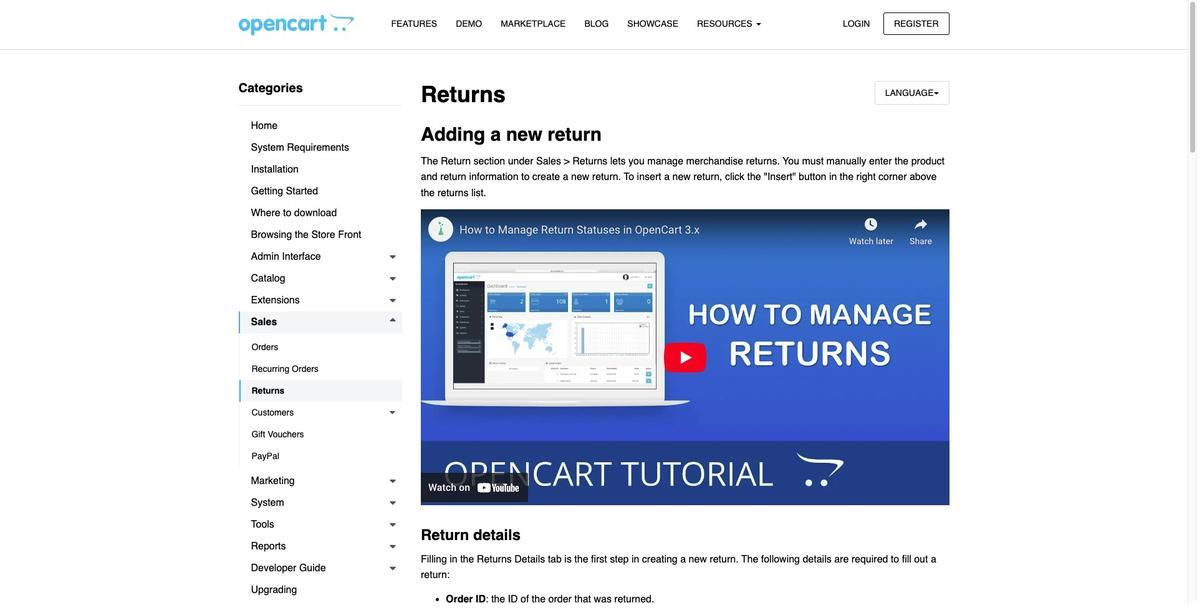 Task type: locate. For each thing, give the bounding box(es) containing it.
and
[[421, 172, 438, 183]]

the up and
[[421, 156, 438, 167]]

0 vertical spatial return.
[[592, 172, 621, 183]]

new right creating
[[689, 554, 707, 566]]

details up details
[[473, 527, 521, 544]]

resources link
[[688, 13, 771, 35]]

extensions link
[[239, 290, 402, 312]]

details
[[473, 527, 521, 544], [803, 554, 832, 566]]

>
[[564, 156, 570, 167]]

opencart - open source shopping cart solution image
[[239, 13, 354, 36]]

where to download link
[[239, 203, 402, 225]]

creating
[[642, 554, 678, 566]]

new
[[506, 124, 543, 145], [571, 172, 590, 183], [673, 172, 691, 183], [689, 554, 707, 566]]

return up >
[[548, 124, 602, 145]]

register
[[894, 18, 939, 28]]

system
[[251, 142, 284, 153], [251, 498, 284, 509]]

a right out
[[931, 554, 937, 566]]

register link
[[884, 12, 950, 35]]

returns
[[421, 82, 506, 107], [573, 156, 608, 167], [252, 386, 285, 396], [477, 554, 512, 566]]

right
[[857, 172, 876, 183]]

the down returns.
[[747, 172, 761, 183]]

a
[[491, 124, 501, 145], [563, 172, 569, 183], [664, 172, 670, 183], [681, 554, 686, 566], [931, 554, 937, 566]]

system up "tools"
[[251, 498, 284, 509]]

0 horizontal spatial in
[[450, 554, 458, 566]]

return. inside the return section under sales > returns lets you manage merchandise returns. you must manually enter the product and return information to create a new return. to insert a new return, click the "insert" button in the right corner above the returns list.
[[592, 172, 621, 183]]

1 vertical spatial the
[[741, 554, 759, 566]]

language button
[[875, 81, 950, 105]]

a right creating
[[681, 554, 686, 566]]

admin
[[251, 251, 279, 263]]

the
[[421, 156, 438, 167], [741, 554, 759, 566]]

sales up create
[[536, 156, 561, 167]]

home link
[[239, 115, 402, 137]]

the down manually
[[840, 172, 854, 183]]

returns right >
[[573, 156, 608, 167]]

to left the fill
[[891, 554, 899, 566]]

0 vertical spatial return
[[441, 156, 471, 167]]

interface
[[282, 251, 321, 263]]

1 vertical spatial return
[[440, 172, 466, 183]]

button
[[799, 172, 827, 183]]

guide
[[299, 563, 326, 574]]

the inside filling in the returns details tab is the first step in creating a new return. the following details are required to fill out a return:
[[741, 554, 759, 566]]

1 horizontal spatial to
[[521, 172, 530, 183]]

details left are
[[803, 554, 832, 566]]

the inside the return section under sales > returns lets you manage merchandise returns. you must manually enter the product and return information to create a new return. to insert a new return, click the "insert" button in the right corner above the returns list.
[[421, 156, 438, 167]]

returns up adding
[[421, 82, 506, 107]]

to down under
[[521, 172, 530, 183]]

returns down recurring
[[252, 386, 285, 396]]

in right button
[[829, 172, 837, 183]]

recurring orders
[[252, 364, 319, 374]]

returns.
[[746, 156, 780, 167]]

the
[[895, 156, 909, 167], [747, 172, 761, 183], [840, 172, 854, 183], [421, 188, 435, 199], [295, 230, 309, 241], [460, 554, 474, 566], [575, 554, 588, 566]]

resources
[[697, 19, 755, 29]]

0 vertical spatial orders
[[252, 342, 278, 352]]

returns down the return details
[[477, 554, 512, 566]]

return down adding
[[441, 156, 471, 167]]

2 horizontal spatial to
[[891, 554, 899, 566]]

manage
[[648, 156, 684, 167]]

in
[[829, 172, 837, 183], [450, 554, 458, 566], [632, 554, 639, 566]]

to right where
[[283, 208, 292, 219]]

in right step
[[632, 554, 639, 566]]

1 vertical spatial details
[[803, 554, 832, 566]]

new down the manage
[[673, 172, 691, 183]]

1 system from the top
[[251, 142, 284, 153]]

0 vertical spatial to
[[521, 172, 530, 183]]

return. left following
[[710, 554, 739, 566]]

return:
[[421, 570, 450, 582]]

1 horizontal spatial sales
[[536, 156, 561, 167]]

0 horizontal spatial details
[[473, 527, 521, 544]]

2 system from the top
[[251, 498, 284, 509]]

1 vertical spatial to
[[283, 208, 292, 219]]

showcase
[[628, 19, 679, 29]]

step
[[610, 554, 629, 566]]

developer guide
[[251, 563, 326, 574]]

1 vertical spatial sales
[[251, 317, 277, 328]]

return.
[[592, 172, 621, 183], [710, 554, 739, 566]]

upgrading
[[251, 585, 297, 596]]

installation
[[251, 164, 299, 175]]

new up under
[[506, 124, 543, 145]]

returns inside filling in the returns details tab is the first step in creating a new return. the following details are required to fill out a return:
[[477, 554, 512, 566]]

1 horizontal spatial return
[[548, 124, 602, 145]]

the left store
[[295, 230, 309, 241]]

requirements
[[287, 142, 349, 153]]

2 horizontal spatial in
[[829, 172, 837, 183]]

0 vertical spatial the
[[421, 156, 438, 167]]

insert
[[637, 172, 662, 183]]

return details
[[421, 527, 521, 544]]

orders down orders link
[[292, 364, 319, 374]]

0 vertical spatial system
[[251, 142, 284, 153]]

0 horizontal spatial return
[[440, 172, 466, 183]]

1 vertical spatial return.
[[710, 554, 739, 566]]

features
[[391, 19, 437, 29]]

admin interface link
[[239, 246, 402, 268]]

home
[[251, 120, 278, 132]]

0 horizontal spatial return.
[[592, 172, 621, 183]]

the left following
[[741, 554, 759, 566]]

store
[[311, 230, 335, 241]]

categories
[[239, 81, 303, 95]]

2 vertical spatial to
[[891, 554, 899, 566]]

0 vertical spatial sales
[[536, 156, 561, 167]]

the down the return details
[[460, 554, 474, 566]]

return up returns
[[440, 172, 466, 183]]

system for system
[[251, 498, 284, 509]]

1 horizontal spatial the
[[741, 554, 759, 566]]

getting started
[[251, 186, 318, 197]]

details
[[515, 554, 545, 566]]

1 vertical spatial orders
[[292, 364, 319, 374]]

sales inside the return section under sales > returns lets you manage merchandise returns. you must manually enter the product and return information to create a new return. to insert a new return, click the "insert" button in the right corner above the returns list.
[[536, 156, 561, 167]]

a down the manage
[[664, 172, 670, 183]]

sales down extensions
[[251, 317, 277, 328]]

orders
[[252, 342, 278, 352], [292, 364, 319, 374]]

product
[[912, 156, 945, 167]]

blog
[[585, 19, 609, 29]]

paypal link
[[239, 446, 402, 468]]

reports
[[251, 541, 286, 553]]

a up section
[[491, 124, 501, 145]]

to inside filling in the returns details tab is the first step in creating a new return. the following details are required to fill out a return:
[[891, 554, 899, 566]]

returns link
[[239, 380, 402, 402]]

return. inside filling in the returns details tab is the first step in creating a new return. the following details are required to fill out a return:
[[710, 554, 739, 566]]

system down home
[[251, 142, 284, 153]]

orders up recurring
[[252, 342, 278, 352]]

1 horizontal spatial details
[[803, 554, 832, 566]]

return up filling
[[421, 527, 469, 544]]

in right filling
[[450, 554, 458, 566]]

developer guide link
[[239, 558, 402, 580]]

return,
[[694, 172, 723, 183]]

create
[[532, 172, 560, 183]]

features link
[[382, 13, 447, 35]]

to
[[624, 172, 634, 183]]

above
[[910, 172, 937, 183]]

following
[[761, 554, 800, 566]]

front
[[338, 230, 361, 241]]

1 horizontal spatial in
[[632, 554, 639, 566]]

tools link
[[239, 515, 402, 536]]

0 horizontal spatial sales
[[251, 317, 277, 328]]

orders link
[[239, 337, 402, 359]]

return. down lets
[[592, 172, 621, 183]]

"insert"
[[764, 172, 796, 183]]

1 vertical spatial system
[[251, 498, 284, 509]]

0 horizontal spatial the
[[421, 156, 438, 167]]

1 horizontal spatial return.
[[710, 554, 739, 566]]

return
[[548, 124, 602, 145], [440, 172, 466, 183]]

download
[[294, 208, 337, 219]]

catalog
[[251, 273, 285, 284]]



Task type: vqa. For each thing, say whether or not it's contained in the screenshot.
FOUND
no



Task type: describe. For each thing, give the bounding box(es) containing it.
to inside the return section under sales > returns lets you manage merchandise returns. you must manually enter the product and return information to create a new return. to insert a new return, click the "insert" button in the right corner above the returns list.
[[521, 172, 530, 183]]

0 horizontal spatial to
[[283, 208, 292, 219]]

section
[[474, 156, 505, 167]]

recurring
[[252, 364, 290, 374]]

list.
[[471, 188, 486, 199]]

must
[[802, 156, 824, 167]]

demo
[[456, 19, 482, 29]]

getting started link
[[239, 181, 402, 203]]

are
[[835, 554, 849, 566]]

system requirements link
[[239, 137, 402, 159]]

tab
[[548, 554, 562, 566]]

system requirements
[[251, 142, 349, 153]]

out
[[914, 554, 928, 566]]

marketplace link
[[492, 13, 575, 35]]

developer
[[251, 563, 297, 574]]

lets
[[610, 156, 626, 167]]

under
[[508, 156, 534, 167]]

filling
[[421, 554, 447, 566]]

0 vertical spatial return
[[548, 124, 602, 145]]

in inside the return section under sales > returns lets you manage merchandise returns. you must manually enter the product and return information to create a new return. to insert a new return, click the "insert" button in the right corner above the returns list.
[[829, 172, 837, 183]]

blog link
[[575, 13, 618, 35]]

sales link
[[239, 312, 402, 334]]

the down and
[[421, 188, 435, 199]]

adding
[[421, 124, 485, 145]]

marketplace
[[501, 19, 566, 29]]

return inside the return section under sales > returns lets you manage merchandise returns. you must manually enter the product and return information to create a new return. to insert a new return, click the "insert" button in the right corner above the returns list.
[[440, 172, 466, 183]]

return inside the return section under sales > returns lets you manage merchandise returns. you must manually enter the product and return information to create a new return. to insert a new return, click the "insert" button in the right corner above the returns list.
[[441, 156, 471, 167]]

gift
[[252, 430, 265, 440]]

where to download
[[251, 208, 337, 219]]

catalog link
[[239, 268, 402, 290]]

first
[[591, 554, 607, 566]]

system for system requirements
[[251, 142, 284, 153]]

login
[[843, 18, 870, 28]]

system link
[[239, 493, 402, 515]]

click
[[725, 172, 745, 183]]

customers
[[252, 408, 294, 418]]

new right create
[[571, 172, 590, 183]]

gift vouchers link
[[239, 424, 402, 446]]

browsing the store front
[[251, 230, 361, 241]]

started
[[286, 186, 318, 197]]

a down >
[[563, 172, 569, 183]]

showcase link
[[618, 13, 688, 35]]

tools
[[251, 520, 274, 531]]

adding a new return
[[421, 124, 602, 145]]

where
[[251, 208, 280, 219]]

new inside filling in the returns details tab is the first step in creating a new return. the following details are required to fill out a return:
[[689, 554, 707, 566]]

login link
[[833, 12, 881, 35]]

returns
[[438, 188, 469, 199]]

marketing
[[251, 476, 295, 487]]

corner
[[879, 172, 907, 183]]

1 vertical spatial return
[[421, 527, 469, 544]]

fill
[[902, 554, 912, 566]]

enter
[[869, 156, 892, 167]]

the up the corner
[[895, 156, 909, 167]]

1 horizontal spatial orders
[[292, 364, 319, 374]]

vouchers
[[268, 430, 304, 440]]

customers link
[[239, 402, 402, 424]]

gift vouchers
[[252, 430, 304, 440]]

is
[[565, 554, 572, 566]]

paypal
[[252, 452, 279, 462]]

the return section under sales > returns lets you manage merchandise returns. you must manually enter the product and return information to create a new return. to insert a new return, click the "insert" button in the right corner above the returns list.
[[421, 156, 945, 199]]

language
[[885, 88, 934, 98]]

returns inside the return section under sales > returns lets you manage merchandise returns. you must manually enter the product and return information to create a new return. to insert a new return, click the "insert" button in the right corner above the returns list.
[[573, 156, 608, 167]]

0 vertical spatial details
[[473, 527, 521, 544]]

demo link
[[447, 13, 492, 35]]

required
[[852, 554, 888, 566]]

filling in the returns details tab is the first step in creating a new return. the following details are required to fill out a return:
[[421, 554, 937, 582]]

merchandise
[[686, 156, 744, 167]]

browsing
[[251, 230, 292, 241]]

browsing the store front link
[[239, 225, 402, 246]]

you
[[629, 156, 645, 167]]

recurring orders link
[[239, 359, 402, 380]]

information
[[469, 172, 519, 183]]

getting
[[251, 186, 283, 197]]

returns inside returns link
[[252, 386, 285, 396]]

0 horizontal spatial orders
[[252, 342, 278, 352]]

manually
[[827, 156, 867, 167]]

extensions
[[251, 295, 300, 306]]

the right is at left
[[575, 554, 588, 566]]

you
[[783, 156, 800, 167]]

upgrading link
[[239, 580, 402, 602]]

admin interface
[[251, 251, 321, 263]]

details inside filling in the returns details tab is the first step in creating a new return. the following details are required to fill out a return:
[[803, 554, 832, 566]]



